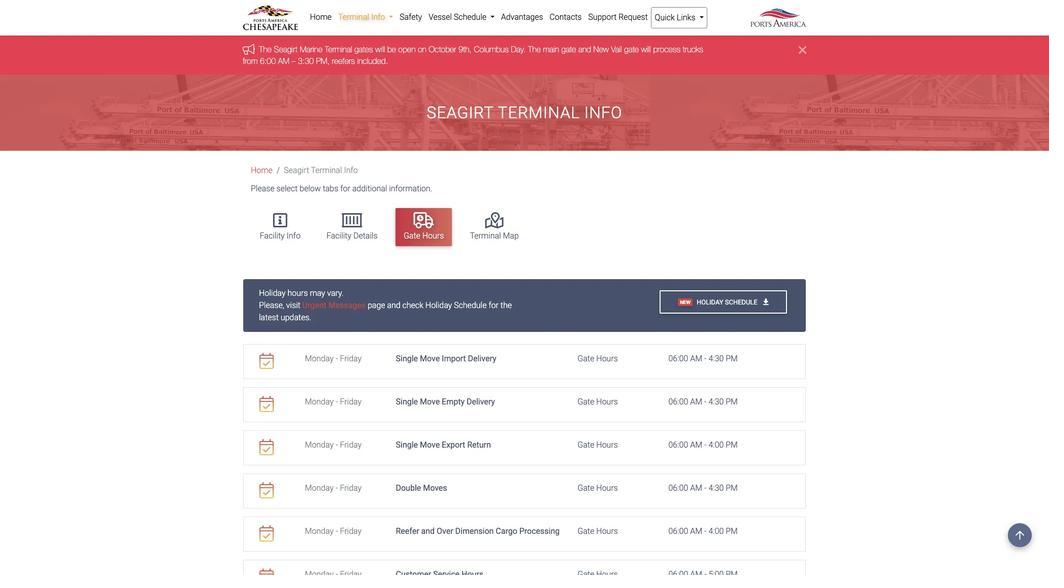 Task type: locate. For each thing, give the bounding box(es) containing it.
home up marine
[[310, 12, 332, 22]]

0 vertical spatial seagirt
[[274, 45, 298, 54]]

for inside page and check holiday schedule for the latest updates.
[[489, 301, 499, 311]]

3:30
[[298, 56, 314, 65]]

1 horizontal spatial new
[[680, 299, 691, 305]]

home for the top 'home' link
[[310, 12, 332, 22]]

1 vertical spatial 06:00 am - 4:30 pm
[[669, 397, 738, 407]]

1 horizontal spatial gate
[[624, 45, 639, 54]]

2 monday - friday from the top
[[305, 397, 362, 407]]

1 06:00 from the top
[[669, 354, 688, 364]]

new inside the 'the seagirt marine terminal gates will be open on october 9th, columbus day. the main gate and new vail gate will process trucks from 6:00 am – 3:30 pm, reefers included.'
[[593, 45, 609, 54]]

export
[[442, 441, 465, 450]]

2 gate from the left
[[624, 45, 639, 54]]

friday
[[340, 354, 362, 364], [340, 397, 362, 407], [340, 441, 362, 450], [340, 484, 362, 493], [340, 527, 362, 537]]

1 pm from the top
[[726, 354, 738, 364]]

2 pm from the top
[[726, 397, 738, 407]]

terminal map
[[470, 231, 519, 241]]

gate for single move empty delivery
[[578, 397, 594, 407]]

1 vertical spatial single
[[396, 397, 418, 407]]

for right tabs
[[340, 184, 350, 194]]

4 monday from the top
[[305, 484, 334, 493]]

2 vertical spatial seagirt
[[284, 166, 309, 175]]

1 4:30 from the top
[[709, 354, 724, 364]]

0 vertical spatial for
[[340, 184, 350, 194]]

delivery right empty on the left of page
[[467, 397, 495, 407]]

schedule for holiday
[[725, 298, 758, 306]]

06:00
[[669, 354, 688, 364], [669, 397, 688, 407], [669, 441, 688, 450], [669, 484, 688, 493], [669, 527, 688, 537]]

1 horizontal spatial home
[[310, 12, 332, 22]]

1 horizontal spatial holiday
[[426, 301, 452, 311]]

will
[[375, 45, 385, 54], [641, 45, 651, 54]]

am for single move export return
[[690, 441, 702, 450]]

1 vertical spatial 06:00 am - 4:00 pm
[[669, 527, 738, 537]]

4 monday - friday from the top
[[305, 484, 362, 493]]

1 monday - friday from the top
[[305, 354, 362, 364]]

single for single move empty delivery
[[396, 397, 418, 407]]

move left import
[[420, 354, 440, 364]]

0 vertical spatial new
[[593, 45, 609, 54]]

visit
[[286, 301, 301, 311]]

2 vertical spatial move
[[420, 441, 440, 450]]

and inside page and check holiday schedule for the latest updates.
[[387, 301, 401, 311]]

2 4:00 from the top
[[709, 527, 724, 537]]

gate hours for single move import delivery
[[578, 354, 618, 364]]

urgent
[[302, 301, 326, 311]]

0 vertical spatial and
[[578, 45, 591, 54]]

seagirt terminal info
[[427, 103, 623, 122], [284, 166, 358, 175]]

gate hours
[[404, 231, 444, 241], [578, 354, 618, 364], [578, 397, 618, 407], [578, 441, 618, 450], [578, 484, 618, 493], [578, 527, 618, 537]]

gate right vail
[[624, 45, 639, 54]]

pm for single move import delivery
[[726, 354, 738, 364]]

quick
[[655, 13, 675, 22]]

single left empty on the left of page
[[396, 397, 418, 407]]

home link
[[307, 7, 335, 27], [251, 166, 273, 175]]

1 horizontal spatial will
[[641, 45, 651, 54]]

gates
[[354, 45, 373, 54]]

october
[[429, 45, 456, 54]]

schedule left 'arrow alt to bottom' icon
[[725, 298, 758, 306]]

0 horizontal spatial facility
[[260, 231, 285, 241]]

map
[[503, 231, 519, 241]]

0 vertical spatial move
[[420, 354, 440, 364]]

1 horizontal spatial facility
[[327, 231, 352, 241]]

0 horizontal spatial home
[[251, 166, 273, 175]]

06:00 am - 4:30 pm for empty
[[669, 397, 738, 407]]

4 friday from the top
[[340, 484, 362, 493]]

the
[[259, 45, 272, 54], [528, 45, 541, 54]]

monday - friday
[[305, 354, 362, 364], [305, 397, 362, 407], [305, 441, 362, 450], [305, 484, 362, 493], [305, 527, 362, 537]]

2 single from the top
[[396, 397, 418, 407]]

vail
[[611, 45, 622, 54]]

single left import
[[396, 354, 418, 364]]

1 vertical spatial move
[[420, 397, 440, 407]]

1 vertical spatial seagirt
[[427, 103, 494, 122]]

for
[[340, 184, 350, 194], [489, 301, 499, 311]]

tab list containing facility info
[[247, 203, 807, 251]]

am
[[278, 56, 289, 65], [690, 354, 702, 364], [690, 397, 702, 407], [690, 441, 702, 450], [690, 484, 702, 493], [690, 527, 702, 537]]

5 pm from the top
[[726, 527, 738, 537]]

tab panel
[[243, 280, 806, 575]]

home link up please
[[251, 166, 273, 175]]

2 06:00 am - 4:00 pm from the top
[[669, 527, 738, 537]]

3 friday from the top
[[340, 441, 362, 450]]

06:00 for single move empty delivery
[[669, 397, 688, 407]]

home link up marine
[[307, 7, 335, 27]]

page
[[368, 301, 385, 311]]

am for double moves
[[690, 484, 702, 493]]

reefer
[[396, 527, 419, 537]]

1 06:00 am - 4:00 pm from the top
[[669, 441, 738, 450]]

2 friday from the top
[[340, 397, 362, 407]]

0 horizontal spatial holiday
[[259, 289, 286, 298]]

1 horizontal spatial the
[[528, 45, 541, 54]]

will left be
[[375, 45, 385, 54]]

1 vertical spatial 4:30
[[709, 397, 724, 407]]

from
[[243, 56, 258, 65]]

1 vertical spatial home
[[251, 166, 273, 175]]

support request link
[[585, 7, 651, 27]]

0 vertical spatial home link
[[307, 7, 335, 27]]

3 monday - friday from the top
[[305, 441, 362, 450]]

2 vertical spatial and
[[421, 527, 435, 537]]

details
[[353, 231, 378, 241]]

seagirt inside the 'the seagirt marine terminal gates will be open on october 9th, columbus day. the main gate and new vail gate will process trucks from 6:00 am – 3:30 pm, reefers included.'
[[274, 45, 298, 54]]

1 vertical spatial 4:00
[[709, 527, 724, 537]]

1 06:00 am - 4:30 pm from the top
[[669, 354, 738, 364]]

0 vertical spatial 06:00 am - 4:00 pm
[[669, 441, 738, 450]]

2 horizontal spatial holiday
[[697, 298, 724, 306]]

2 move from the top
[[420, 397, 440, 407]]

gate
[[562, 45, 576, 54], [624, 45, 639, 54]]

monday for reefer and over dimension cargo processing
[[305, 527, 334, 537]]

move left empty on the left of page
[[420, 397, 440, 407]]

0 horizontal spatial seagirt terminal info
[[284, 166, 358, 175]]

1 facility from the left
[[260, 231, 285, 241]]

gate for double moves
[[578, 484, 594, 493]]

facility for facility details
[[327, 231, 352, 241]]

0 horizontal spatial new
[[593, 45, 609, 54]]

hours
[[288, 289, 308, 298]]

2 vertical spatial single
[[396, 441, 418, 450]]

cargo
[[496, 527, 517, 537]]

new left "holiday schedule"
[[680, 299, 691, 305]]

please
[[251, 184, 275, 194]]

updates.
[[281, 313, 311, 323]]

0 vertical spatial single
[[396, 354, 418, 364]]

2 facility from the left
[[327, 231, 352, 241]]

gate hours for single move empty delivery
[[578, 397, 618, 407]]

schedule inside "link"
[[454, 12, 487, 22]]

and for page and check holiday schedule for the latest updates.
[[387, 301, 401, 311]]

5 friday from the top
[[340, 527, 362, 537]]

single up double
[[396, 441, 418, 450]]

0 vertical spatial home
[[310, 12, 332, 22]]

facility left details
[[327, 231, 352, 241]]

home up please
[[251, 166, 273, 175]]

gate for single move export return
[[578, 441, 594, 450]]

pm
[[726, 354, 738, 364], [726, 397, 738, 407], [726, 441, 738, 450], [726, 484, 738, 493], [726, 527, 738, 537]]

single move empty delivery
[[396, 397, 495, 407]]

0 horizontal spatial and
[[387, 301, 401, 311]]

4:00 for single move export return
[[709, 441, 724, 450]]

pm for reefer and over dimension cargo processing
[[726, 527, 738, 537]]

links
[[677, 13, 696, 22]]

1 friday from the top
[[340, 354, 362, 364]]

hours for single move export return
[[596, 441, 618, 450]]

advantages
[[501, 12, 543, 22]]

am for single move empty delivery
[[690, 397, 702, 407]]

1 the from the left
[[259, 45, 272, 54]]

delivery for single move import delivery
[[468, 354, 496, 364]]

1 4:00 from the top
[[709, 441, 724, 450]]

schedule left the
[[454, 301, 487, 311]]

move
[[420, 354, 440, 364], [420, 397, 440, 407], [420, 441, 440, 450]]

gate hours for double moves
[[578, 484, 618, 493]]

1 vertical spatial delivery
[[467, 397, 495, 407]]

single for single move import delivery
[[396, 354, 418, 364]]

3 06:00 from the top
[[669, 441, 688, 450]]

move left the export
[[420, 441, 440, 450]]

friday for single move empty delivery
[[340, 397, 362, 407]]

5 monday from the top
[[305, 527, 334, 537]]

2 06:00 from the top
[[669, 397, 688, 407]]

0 vertical spatial 4:00
[[709, 441, 724, 450]]

move for empty
[[420, 397, 440, 407]]

2 vertical spatial 4:30
[[709, 484, 724, 493]]

4:30 for import
[[709, 354, 724, 364]]

2 4:30 from the top
[[709, 397, 724, 407]]

gate right main
[[562, 45, 576, 54]]

schedule right vessel
[[454, 12, 487, 22]]

3 monday from the top
[[305, 441, 334, 450]]

0 vertical spatial delivery
[[468, 354, 496, 364]]

move for export
[[420, 441, 440, 450]]

4 06:00 from the top
[[669, 484, 688, 493]]

safety link
[[396, 7, 425, 27]]

facility down please
[[260, 231, 285, 241]]

for left the
[[489, 301, 499, 311]]

1 will from the left
[[375, 45, 385, 54]]

0 vertical spatial 06:00 am - 4:30 pm
[[669, 354, 738, 364]]

2 06:00 am - 4:30 pm from the top
[[669, 397, 738, 407]]

1 single from the top
[[396, 354, 418, 364]]

new left vail
[[593, 45, 609, 54]]

vessel schedule
[[429, 12, 489, 22]]

the right 'day.'
[[528, 45, 541, 54]]

3 single from the top
[[396, 441, 418, 450]]

terminal inside the 'the seagirt marine terminal gates will be open on october 9th, columbus day. the main gate and new vail gate will process trucks from 6:00 am – 3:30 pm, reefers included.'
[[325, 45, 352, 54]]

tab panel containing holiday hours may vary.
[[243, 280, 806, 575]]

0 vertical spatial 4:30
[[709, 354, 724, 364]]

quick links link
[[651, 7, 707, 28]]

single
[[396, 354, 418, 364], [396, 397, 418, 407], [396, 441, 418, 450]]

holiday for holiday schedule
[[697, 298, 724, 306]]

1 move from the top
[[420, 354, 440, 364]]

and
[[578, 45, 591, 54], [387, 301, 401, 311], [421, 527, 435, 537]]

facility
[[260, 231, 285, 241], [327, 231, 352, 241]]

am inside the 'the seagirt marine terminal gates will be open on october 9th, columbus day. the main gate and new vail gate will process trucks from 6:00 am – 3:30 pm, reefers included.'
[[278, 56, 289, 65]]

monday - friday for reefer and over dimension cargo processing
[[305, 527, 362, 537]]

1 horizontal spatial for
[[489, 301, 499, 311]]

and left over
[[421, 527, 435, 537]]

2 horizontal spatial and
[[578, 45, 591, 54]]

06:00 am - 4:30 pm
[[669, 354, 738, 364], [669, 397, 738, 407], [669, 484, 738, 493]]

move for import
[[420, 354, 440, 364]]

friday for single move export return
[[340, 441, 362, 450]]

0 horizontal spatial home link
[[251, 166, 273, 175]]

info
[[371, 12, 385, 22], [584, 103, 623, 122], [344, 166, 358, 175], [287, 231, 301, 241]]

gate
[[404, 231, 420, 241], [578, 354, 594, 364], [578, 397, 594, 407], [578, 441, 594, 450], [578, 484, 594, 493], [578, 527, 594, 537]]

holiday inside holiday hours may vary. please, visit urgent messages
[[259, 289, 286, 298]]

5 monday - friday from the top
[[305, 527, 362, 537]]

4:30 for empty
[[709, 397, 724, 407]]

pm for single move empty delivery
[[726, 397, 738, 407]]

schedule
[[454, 12, 487, 22], [725, 298, 758, 306], [454, 301, 487, 311]]

will left the process
[[641, 45, 651, 54]]

hours for double moves
[[596, 484, 618, 493]]

support
[[588, 12, 617, 22]]

tab list
[[247, 203, 807, 251]]

and right page
[[387, 301, 401, 311]]

page and check holiday schedule for the latest updates.
[[259, 301, 512, 323]]

0 horizontal spatial gate
[[562, 45, 576, 54]]

delivery
[[468, 354, 496, 364], [467, 397, 495, 407]]

1 vertical spatial and
[[387, 301, 401, 311]]

0 horizontal spatial the
[[259, 45, 272, 54]]

tabs
[[323, 184, 338, 194]]

1 horizontal spatial seagirt terminal info
[[427, 103, 623, 122]]

the seagirt marine terminal gates will be open on october 9th, columbus day. the main gate and new vail gate will process trucks from 6:00 am – 3:30 pm, reefers included.
[[243, 45, 703, 65]]

4:00 for reefer and over dimension cargo processing
[[709, 527, 724, 537]]

0 horizontal spatial will
[[375, 45, 385, 54]]

1 horizontal spatial and
[[421, 527, 435, 537]]

2 vertical spatial 06:00 am - 4:30 pm
[[669, 484, 738, 493]]

schedule inside page and check holiday schedule for the latest updates.
[[454, 301, 487, 311]]

import
[[442, 354, 466, 364]]

monday for single move export return
[[305, 441, 334, 450]]

the up 6:00
[[259, 45, 272, 54]]

delivery right import
[[468, 354, 496, 364]]

1 monday from the top
[[305, 354, 334, 364]]

seagirt
[[274, 45, 298, 54], [427, 103, 494, 122], [284, 166, 309, 175]]

and left vail
[[578, 45, 591, 54]]

monday for single move import delivery
[[305, 354, 334, 364]]

3 move from the top
[[420, 441, 440, 450]]

terminal inside "terminal map" link
[[470, 231, 501, 241]]

1 horizontal spatial home link
[[307, 7, 335, 27]]

4:00
[[709, 441, 724, 450], [709, 527, 724, 537]]

4 pm from the top
[[726, 484, 738, 493]]

1 vertical spatial home link
[[251, 166, 273, 175]]

1 vertical spatial for
[[489, 301, 499, 311]]

3 pm from the top
[[726, 441, 738, 450]]

monday - friday for single move export return
[[305, 441, 362, 450]]

5 06:00 from the top
[[669, 527, 688, 537]]

dimension
[[455, 527, 494, 537]]

2 monday from the top
[[305, 397, 334, 407]]

be
[[387, 45, 396, 54]]



Task type: vqa. For each thing, say whether or not it's contained in the screenshot.
To
no



Task type: describe. For each thing, give the bounding box(es) containing it.
please select below tabs for additional information.
[[251, 184, 432, 194]]

06:00 am - 4:30 pm for import
[[669, 354, 738, 364]]

monday - friday for double moves
[[305, 484, 362, 493]]

holiday schedule
[[697, 298, 759, 306]]

facility details
[[327, 231, 378, 241]]

columbus
[[474, 45, 509, 54]]

hours for single move empty delivery
[[596, 397, 618, 407]]

marine
[[300, 45, 323, 54]]

check
[[403, 301, 424, 311]]

messages
[[328, 301, 366, 311]]

hours for single move import delivery
[[596, 354, 618, 364]]

processing
[[519, 527, 560, 537]]

terminal info
[[338, 12, 387, 22]]

facility details link
[[318, 208, 386, 246]]

open
[[398, 45, 416, 54]]

advantages link
[[498, 7, 546, 27]]

gate for single move import delivery
[[578, 354, 594, 364]]

home for 'home' link to the left
[[251, 166, 273, 175]]

pm,
[[316, 56, 330, 65]]

friday for double moves
[[340, 484, 362, 493]]

empty
[[442, 397, 465, 407]]

monday for double moves
[[305, 484, 334, 493]]

process
[[653, 45, 681, 54]]

main
[[543, 45, 559, 54]]

over
[[437, 527, 453, 537]]

pm for single move export return
[[726, 441, 738, 450]]

delivery for single move empty delivery
[[467, 397, 495, 407]]

single for single move export return
[[396, 441, 418, 450]]

06:00 for single move import delivery
[[669, 354, 688, 364]]

return
[[467, 441, 491, 450]]

below
[[300, 184, 321, 194]]

06:00 for single move export return
[[669, 441, 688, 450]]

additional
[[352, 184, 387, 194]]

3 4:30 from the top
[[709, 484, 724, 493]]

2 the from the left
[[528, 45, 541, 54]]

close image
[[799, 44, 807, 56]]

single move import delivery
[[396, 354, 496, 364]]

the
[[501, 301, 512, 311]]

gate hours link
[[396, 208, 452, 246]]

information.
[[389, 184, 432, 194]]

quick links
[[655, 13, 698, 22]]

and inside the 'the seagirt marine terminal gates will be open on october 9th, columbus day. the main gate and new vail gate will process trucks from 6:00 am – 3:30 pm, reefers included.'
[[578, 45, 591, 54]]

arrow alt to bottom image
[[763, 298, 769, 306]]

pm for double moves
[[726, 484, 738, 493]]

double moves
[[396, 484, 447, 493]]

request
[[619, 12, 648, 22]]

trucks
[[683, 45, 703, 54]]

0 vertical spatial seagirt terminal info
[[427, 103, 623, 122]]

1 gate from the left
[[562, 45, 576, 54]]

holiday hours may vary. please, visit urgent messages
[[259, 289, 366, 311]]

gate hours for single move export return
[[578, 441, 618, 450]]

06:00 am - 4:00 pm for single move export return
[[669, 441, 738, 450]]

contacts link
[[546, 7, 585, 27]]

vary.
[[327, 289, 344, 298]]

hours for reefer and over dimension cargo processing
[[596, 527, 618, 537]]

support request
[[588, 12, 648, 22]]

contacts
[[550, 12, 582, 22]]

06:00 am - 4:00 pm for reefer and over dimension cargo processing
[[669, 527, 738, 537]]

on
[[418, 45, 427, 54]]

0 horizontal spatial for
[[340, 184, 350, 194]]

3 06:00 am - 4:30 pm from the top
[[669, 484, 738, 493]]

schedule for vessel
[[454, 12, 487, 22]]

may
[[310, 289, 325, 298]]

1 vertical spatial new
[[680, 299, 691, 305]]

1 vertical spatial seagirt terminal info
[[284, 166, 358, 175]]

holiday inside page and check holiday schedule for the latest updates.
[[426, 301, 452, 311]]

am for reefer and over dimension cargo processing
[[690, 527, 702, 537]]

please,
[[259, 301, 284, 311]]

go to top image
[[1008, 524, 1032, 548]]

terminal map link
[[462, 208, 527, 246]]

2 will from the left
[[641, 45, 651, 54]]

facility for facility info
[[260, 231, 285, 241]]

9th,
[[459, 45, 472, 54]]

terminal inside terminal info link
[[338, 12, 369, 22]]

safety
[[400, 12, 422, 22]]

day.
[[511, 45, 526, 54]]

friday for single move import delivery
[[340, 354, 362, 364]]

urgent messages link
[[302, 301, 366, 311]]

06:00 for double moves
[[669, 484, 688, 493]]

the seagirt marine terminal gates will be open on october 9th, columbus day. the main gate and new vail gate will process trucks from 6:00 am – 3:30 pm, reefers included. alert
[[0, 36, 1049, 75]]

and for reefer and over dimension cargo processing
[[421, 527, 435, 537]]

monday for single move empty delivery
[[305, 397, 334, 407]]

holiday for holiday hours may vary. please, visit urgent messages
[[259, 289, 286, 298]]

latest
[[259, 313, 279, 323]]

bullhorn image
[[243, 44, 259, 55]]

vessel schedule link
[[425, 7, 498, 27]]

6:00
[[260, 56, 276, 65]]

06:00 for reefer and over dimension cargo processing
[[669, 527, 688, 537]]

select
[[277, 184, 298, 194]]

moves
[[423, 484, 447, 493]]

gate for reefer and over dimension cargo processing
[[578, 527, 594, 537]]

double
[[396, 484, 421, 493]]

facility info link
[[252, 208, 309, 246]]

gate hours for reefer and over dimension cargo processing
[[578, 527, 618, 537]]

reefers
[[332, 56, 355, 65]]

vessel
[[429, 12, 452, 22]]

friday for reefer and over dimension cargo processing
[[340, 527, 362, 537]]

reefer and over dimension cargo processing
[[396, 527, 560, 537]]

included.
[[357, 56, 388, 65]]

monday - friday for single move import delivery
[[305, 354, 362, 364]]

terminal info link
[[335, 7, 396, 27]]

facility info
[[260, 231, 301, 241]]

the seagirt marine terminal gates will be open on october 9th, columbus day. the main gate and new vail gate will process trucks from 6:00 am – 3:30 pm, reefers included. link
[[243, 45, 703, 65]]

–
[[292, 56, 296, 65]]

single move export return
[[396, 441, 491, 450]]

am for single move import delivery
[[690, 354, 702, 364]]

monday - friday for single move empty delivery
[[305, 397, 362, 407]]



